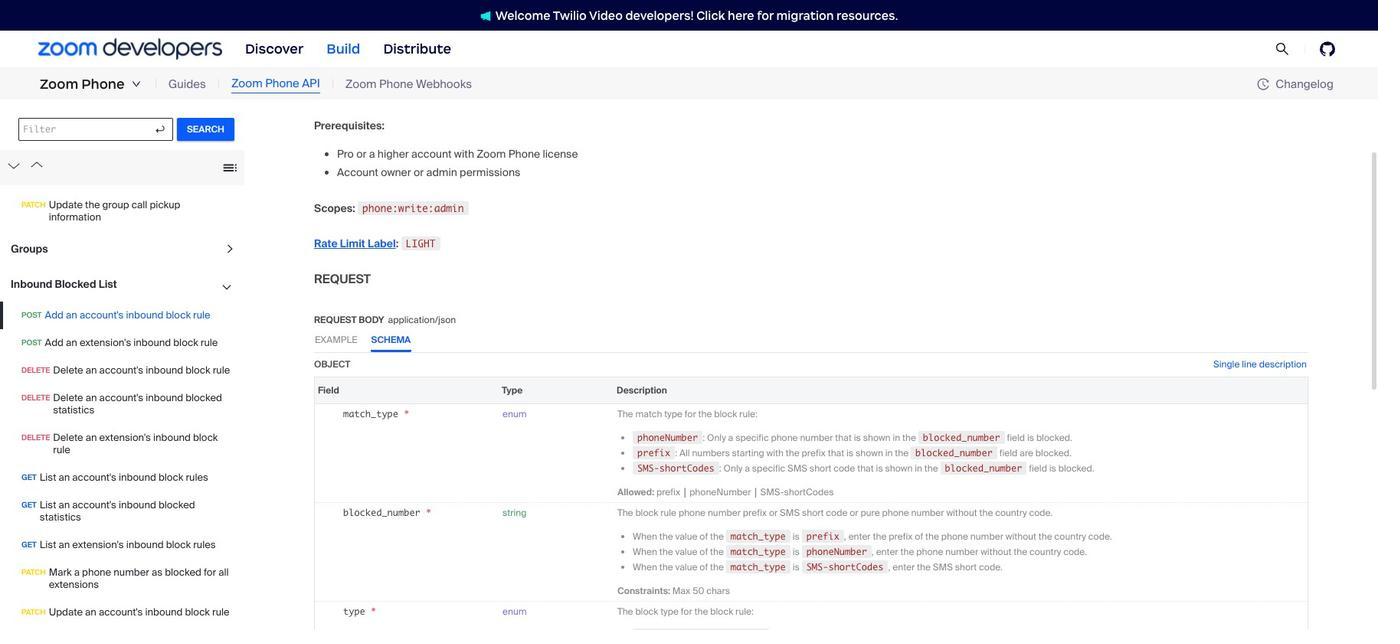 Task type: vqa. For each thing, say whether or not it's contained in the screenshot.
THE GUIDES link
yes



Task type: locate. For each thing, give the bounding box(es) containing it.
*
[[404, 408, 410, 420], [426, 507, 432, 519], [371, 606, 377, 618]]

notification image
[[480, 11, 496, 21], [480, 11, 491, 21]]

guides link
[[168, 76, 206, 93]]

* for type *
[[371, 606, 377, 618]]

zoom phone api
[[231, 76, 320, 91]]

zoom phone webhooks link
[[346, 76, 472, 93]]

welcome twilio video developers! click here for migration resources.
[[496, 8, 899, 23]]

zoom for zoom phone webhooks
[[346, 76, 377, 92]]

0 vertical spatial *
[[404, 408, 410, 420]]

webhooks
[[416, 76, 472, 92]]

2 enum from the top
[[503, 606, 527, 618]]

phone
[[81, 76, 125, 93], [265, 76, 299, 91], [379, 76, 414, 92]]

2 horizontal spatial phone
[[379, 76, 414, 92]]

2 horizontal spatial zoom
[[346, 76, 377, 92]]

welcome twilio video developers! click here for migration resources. link
[[465, 7, 914, 23]]

single
[[1214, 359, 1241, 371]]

0 horizontal spatial *
[[371, 606, 377, 618]]

1 request from the top
[[314, 271, 371, 287]]

phone left api
[[265, 76, 299, 91]]

0 horizontal spatial zoom
[[40, 76, 78, 93]]

request up "body"
[[314, 271, 371, 287]]

1 enum from the top
[[503, 408, 527, 421]]

enum for match_type *
[[503, 408, 527, 421]]

2 phone from the left
[[265, 76, 299, 91]]

description
[[1260, 359, 1308, 371]]

application/json
[[388, 314, 456, 326]]

* right the type
[[371, 606, 377, 618]]

0 vertical spatial request
[[314, 271, 371, 287]]

down image
[[132, 80, 141, 89]]

search image
[[1276, 42, 1290, 56]]

phone left the webhooks
[[379, 76, 414, 92]]

1 phone from the left
[[81, 76, 125, 93]]

2 request from the top
[[314, 314, 357, 326]]

1 vertical spatial enum
[[503, 606, 527, 618]]

zoom phone api link
[[231, 75, 320, 93]]

1 horizontal spatial zoom
[[231, 76, 263, 91]]

* for match_type *
[[404, 408, 410, 420]]

0 vertical spatial enum
[[503, 408, 527, 421]]

3 zoom from the left
[[346, 76, 377, 92]]

string
[[503, 507, 527, 519]]

blocked_number *
[[343, 507, 432, 519]]

developers!
[[626, 8, 694, 23]]

request for request body application/json
[[314, 314, 357, 326]]

request for request
[[314, 271, 371, 287]]

1 horizontal spatial *
[[404, 408, 410, 420]]

phone left the "down" image
[[81, 76, 125, 93]]

zoom for zoom phone api
[[231, 76, 263, 91]]

1 vertical spatial *
[[426, 507, 432, 519]]

request left "body"
[[314, 314, 357, 326]]

1 zoom from the left
[[40, 76, 78, 93]]

* right blocked_number
[[426, 507, 432, 519]]

changelog link
[[1258, 76, 1335, 92]]

1 vertical spatial request
[[314, 314, 357, 326]]

2 vertical spatial *
[[371, 606, 377, 618]]

video
[[589, 8, 623, 23]]

zoom
[[40, 76, 78, 93], [231, 76, 263, 91], [346, 76, 377, 92]]

request
[[314, 271, 371, 287], [314, 314, 357, 326]]

phone for zoom phone webhooks
[[379, 76, 414, 92]]

* right match_type at the left bottom
[[404, 408, 410, 420]]

enum
[[503, 408, 527, 421], [503, 606, 527, 618]]

2 horizontal spatial *
[[426, 507, 432, 519]]

0 horizontal spatial phone
[[81, 76, 125, 93]]

3 phone from the left
[[379, 76, 414, 92]]

object
[[314, 359, 351, 371]]

1 horizontal spatial phone
[[265, 76, 299, 91]]

type *
[[343, 606, 377, 618]]

for
[[758, 8, 774, 23]]

2 zoom from the left
[[231, 76, 263, 91]]



Task type: describe. For each thing, give the bounding box(es) containing it.
zoom developer logo image
[[38, 39, 222, 59]]

api
[[302, 76, 320, 91]]

github image
[[1321, 41, 1336, 57]]

zoom phone webhooks
[[346, 76, 472, 92]]

match_type *
[[343, 408, 410, 420]]

single line description
[[1214, 359, 1308, 371]]

resources.
[[837, 8, 899, 23]]

* for blocked_number *
[[426, 507, 432, 519]]

search image
[[1276, 42, 1290, 56]]

line
[[1243, 359, 1258, 371]]

guides
[[168, 76, 206, 92]]

phone for zoom phone
[[81, 76, 125, 93]]

changelog
[[1276, 76, 1335, 92]]

request body application/json
[[314, 314, 456, 326]]

enum for type *
[[503, 606, 527, 618]]

github image
[[1321, 41, 1336, 57]]

here
[[728, 8, 755, 23]]

zoom phone
[[40, 76, 125, 93]]

history image
[[1258, 78, 1270, 90]]

welcome
[[496, 8, 551, 23]]

history image
[[1258, 78, 1276, 90]]

migration
[[777, 8, 834, 23]]

zoom for zoom phone
[[40, 76, 78, 93]]

blocked_number
[[343, 507, 421, 519]]

match_type
[[343, 408, 399, 420]]

phone for zoom phone api
[[265, 76, 299, 91]]

field
[[318, 385, 339, 397]]

type
[[343, 606, 365, 618]]

body
[[359, 314, 384, 326]]

click
[[697, 8, 726, 23]]

twilio
[[553, 8, 587, 23]]

type
[[502, 385, 523, 397]]



